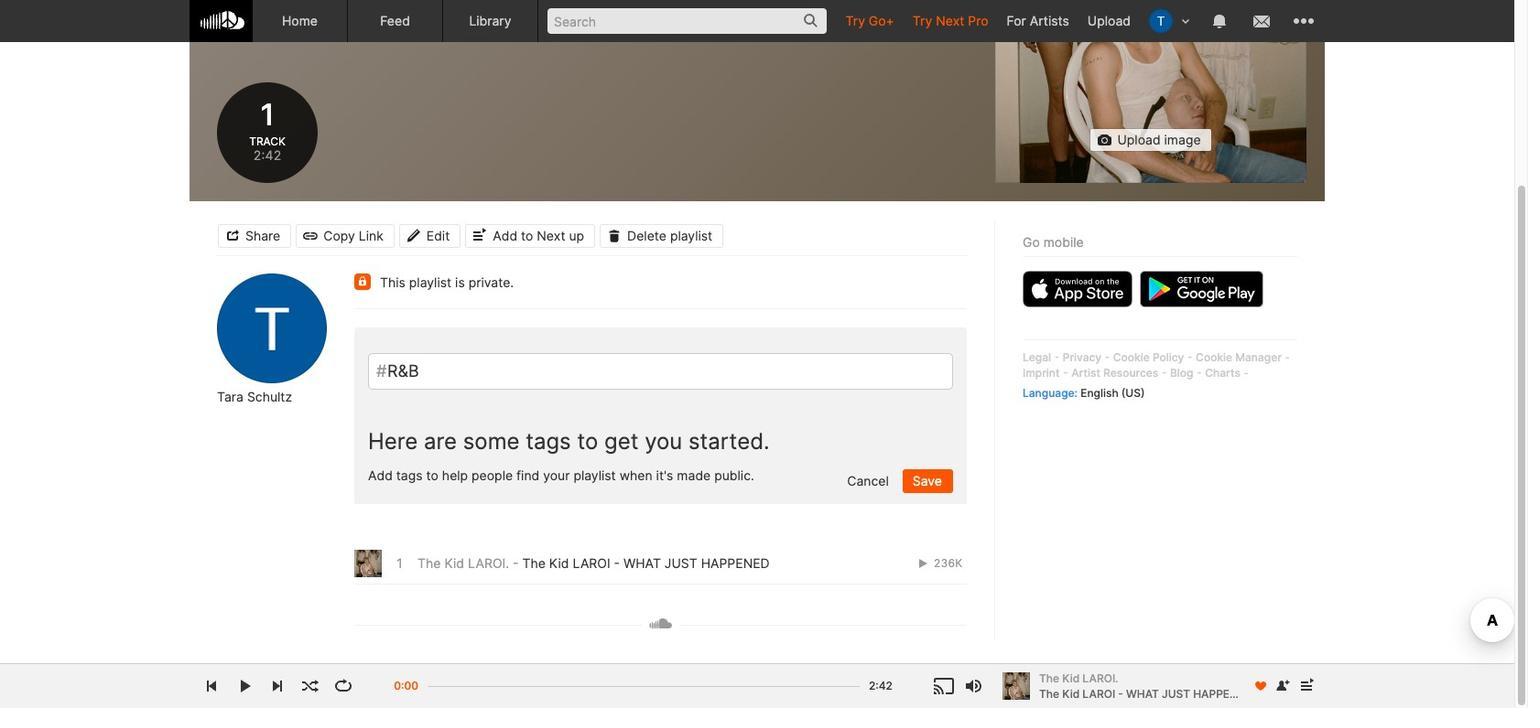 Task type: describe. For each thing, give the bounding box(es) containing it.
0 vertical spatial tags
[[526, 429, 571, 455]]

add tags to help people find your playlist when it's made public.
[[368, 468, 755, 483]]

try for try go+
[[846, 13, 865, 28]]

manager
[[1236, 351, 1282, 365]]

try next pro
[[913, 13, 989, 28]]

upload for upload image
[[1118, 132, 1161, 147]]

cancel
[[847, 474, 889, 489]]

go+
[[869, 13, 895, 28]]

laroi. for kid
[[1083, 672, 1119, 686]]

just inside the kid laroi. the kid laroi - what just happened
[[1162, 687, 1191, 701]]

mobile
[[1044, 234, 1084, 250]]

go mobile
[[1023, 234, 1084, 250]]

edit
[[427, 228, 450, 243]]

feed
[[380, 13, 410, 28]]

home
[[282, 13, 318, 28]]

0 vertical spatial next
[[936, 13, 965, 28]]

add to next up button
[[466, 224, 595, 248]]

next inside button
[[537, 228, 566, 243]]

here are some tags to get you started.
[[368, 429, 770, 455]]

cookie policy link
[[1114, 351, 1185, 365]]

blog
[[1171, 366, 1194, 380]]

private.
[[469, 275, 514, 290]]

this
[[380, 275, 406, 290]]

go
[[1023, 234, 1040, 250]]

1 horizontal spatial -
[[614, 556, 620, 572]]

you
[[645, 429, 683, 455]]

⁃ down cookie manager link at the right of the page
[[1244, 366, 1250, 380]]

add for add tags to help people find your playlist when it's made public.
[[368, 468, 393, 483]]

policy
[[1153, 351, 1185, 365]]

privacy
[[1063, 351, 1102, 365]]

imprint link
[[1023, 366, 1060, 380]]

tara schultz
[[217, 389, 292, 405]]

Search search field
[[548, 8, 828, 34]]

some
[[463, 429, 520, 455]]

blog link
[[1171, 366, 1194, 380]]

laroi. for the
[[468, 556, 509, 572]]

copy
[[324, 228, 355, 243]]

started.
[[689, 429, 770, 455]]

- inside the kid laroi. the kid laroi - what just happened
[[1119, 687, 1124, 701]]

library link
[[443, 0, 539, 42]]

0 vertical spatial the kid laroi. link
[[418, 556, 509, 572]]

0 horizontal spatial to
[[426, 468, 439, 483]]

1 horizontal spatial the kid laroi - what just happened link
[[1040, 686, 1253, 703]]

save
[[913, 474, 942, 489]]

add for add to next up
[[493, 228, 518, 243]]

help
[[442, 468, 468, 483]]

this playlist is private.
[[380, 275, 514, 290]]

⁃ right legal
[[1054, 351, 1060, 365]]

laroi inside the kid laroi. the kid laroi - what just happened
[[1083, 687, 1116, 701]]

the kid laroi. - the kid laroi - what just happened
[[418, 556, 770, 572]]

tirtiual element
[[996, 0, 1307, 183]]

r&b
[[387, 362, 419, 381]]

home link
[[253, 0, 348, 42]]

playlist for this
[[409, 275, 452, 290]]

for artists link
[[998, 0, 1079, 41]]

upload for upload
[[1088, 13, 1131, 28]]

cancel button
[[838, 470, 899, 494]]

1 horizontal spatial the kid laroi. link
[[1040, 671, 1244, 687]]

playlist for delete
[[670, 228, 713, 243]]

link
[[359, 228, 384, 243]]

⁃ down 'policy' at the right of the page
[[1162, 366, 1168, 380]]

2 cookie from the left
[[1196, 351, 1233, 365]]

pro
[[968, 13, 989, 28]]

legal link
[[1023, 351, 1051, 365]]

language:
[[1023, 386, 1078, 400]]

0 vertical spatial the kid laroi - what just happened link
[[522, 556, 770, 572]]

when
[[620, 468, 653, 483]]

privacy link
[[1063, 351, 1102, 365]]

1 cookie from the left
[[1114, 351, 1150, 365]]

delete playlist button
[[600, 224, 724, 248]]

copy link
[[324, 228, 384, 243]]

track
[[249, 134, 286, 148]]

delete
[[627, 228, 667, 243]]

feed link
[[348, 0, 443, 42]]

0 horizontal spatial what
[[624, 556, 661, 572]]

delete playlist
[[627, 228, 713, 243]]

it's
[[656, 468, 674, 483]]

copy link button
[[296, 224, 395, 248]]

imprint
[[1023, 366, 1060, 380]]

0 horizontal spatial the kid laroi - what just happened element
[[354, 551, 382, 578]]

the kid laroi. the kid laroi - what just happened
[[1040, 672, 1253, 701]]

image
[[1165, 132, 1201, 147]]



Task type: locate. For each thing, give the bounding box(es) containing it.
add inside button
[[493, 228, 518, 243]]

playlist right delete
[[670, 228, 713, 243]]

next left pro
[[936, 13, 965, 28]]

1 vertical spatial what
[[1127, 687, 1159, 701]]

add to next up
[[493, 228, 584, 243]]

1 horizontal spatial tara schultz's avatar element
[[1149, 9, 1173, 33]]

what inside the kid laroi. the kid laroi - what just happened
[[1127, 687, 1159, 701]]

0 horizontal spatial 2:42
[[253, 148, 282, 163]]

0 vertical spatial tara schultz's avatar element
[[1149, 9, 1173, 33]]

resources
[[1104, 366, 1159, 380]]

tara schultz's avatar element up schultz
[[217, 274, 327, 384]]

upload
[[1088, 13, 1131, 28], [1118, 132, 1161, 147]]

0 horizontal spatial 1
[[258, 97, 277, 133]]

2:42 inside 1 track 2:42
[[253, 148, 282, 163]]

1 vertical spatial 2:42
[[869, 680, 893, 693]]

1 horizontal spatial laroi.
[[1083, 672, 1119, 686]]

edit button
[[399, 224, 461, 248]]

0 vertical spatial 2:42
[[253, 148, 282, 163]]

try for try next pro
[[913, 13, 933, 28]]

1 vertical spatial laroi
[[1083, 687, 1116, 701]]

0 horizontal spatial the kid laroi. link
[[418, 556, 509, 572]]

0 horizontal spatial happened
[[701, 556, 770, 572]]

1 horizontal spatial playlist
[[574, 468, 616, 483]]

0 vertical spatial upload
[[1088, 13, 1131, 28]]

0 vertical spatial the kid laroi - what just happened element
[[354, 551, 382, 578]]

for artists
[[1007, 13, 1070, 28]]

0 horizontal spatial the kid laroi - what just happened link
[[522, 556, 770, 572]]

laroi
[[573, 556, 611, 572], [1083, 687, 1116, 701]]

1 vertical spatial next
[[537, 228, 566, 243]]

0 horizontal spatial try
[[846, 13, 865, 28]]

1 horizontal spatial happened
[[1194, 687, 1253, 701]]

0 horizontal spatial tara schultz's avatar element
[[217, 274, 327, 384]]

0 vertical spatial what
[[624, 556, 661, 572]]

progress bar
[[428, 678, 860, 708]]

tags up your on the bottom left
[[526, 429, 571, 455]]

1 horizontal spatial tags
[[526, 429, 571, 455]]

0 vertical spatial laroi.
[[468, 556, 509, 572]]

charts
[[1206, 366, 1241, 380]]

1 vertical spatial the kid laroi - what just happened link
[[1040, 686, 1253, 703]]

try right go+
[[913, 13, 933, 28]]

-
[[513, 556, 519, 572], [614, 556, 620, 572], [1119, 687, 1124, 701]]

next left up
[[537, 228, 566, 243]]

schultz
[[247, 389, 292, 405]]

0 horizontal spatial laroi.
[[468, 556, 509, 572]]

upload link
[[1079, 0, 1140, 41]]

0:00
[[394, 680, 419, 693]]

1 vertical spatial 1
[[396, 556, 404, 572]]

to left help
[[426, 468, 439, 483]]

try go+
[[846, 13, 895, 28]]

1 vertical spatial tara schultz's avatar element
[[217, 274, 327, 384]]

1 horizontal spatial 2:42
[[869, 680, 893, 693]]

1 horizontal spatial the kid laroi - what just happened element
[[1003, 673, 1030, 701]]

2 try from the left
[[913, 13, 933, 28]]

cookie up charts
[[1196, 351, 1233, 365]]

legal ⁃ privacy ⁃ cookie policy ⁃ cookie manager ⁃ imprint ⁃ artist resources ⁃ blog ⁃ charts ⁃ language: english (us)
[[1023, 351, 1291, 400]]

to
[[521, 228, 533, 243], [577, 429, 598, 455], [426, 468, 439, 483]]

legal
[[1023, 351, 1051, 365]]

1 vertical spatial happened
[[1194, 687, 1253, 701]]

playlist
[[670, 228, 713, 243], [409, 275, 452, 290], [574, 468, 616, 483]]

add up "private."
[[493, 228, 518, 243]]

⁃ up artist resources link at right
[[1105, 351, 1111, 365]]

1 horizontal spatial laroi
[[1083, 687, 1116, 701]]

2:42
[[253, 148, 282, 163], [869, 680, 893, 693]]

kid
[[445, 556, 464, 572], [549, 556, 569, 572], [1063, 672, 1080, 686], [1063, 687, 1080, 701]]

1 vertical spatial upload
[[1118, 132, 1161, 147]]

public.
[[715, 468, 755, 483]]

1 vertical spatial to
[[577, 429, 598, 455]]

to inside button
[[521, 228, 533, 243]]

0 vertical spatial add
[[493, 228, 518, 243]]

0 vertical spatial happened
[[701, 556, 770, 572]]

⁃ right blog
[[1197, 366, 1203, 380]]

1 vertical spatial laroi.
[[1083, 672, 1119, 686]]

0 horizontal spatial cookie
[[1114, 351, 1150, 365]]

happened down public.
[[701, 556, 770, 572]]

next up image
[[1296, 676, 1318, 698]]

None search field
[[539, 0, 837, 41]]

library
[[469, 13, 512, 28]]

0 vertical spatial 1
[[258, 97, 277, 133]]

the kid laroi. link
[[418, 556, 509, 572], [1040, 671, 1244, 687]]

1 vertical spatial playlist
[[409, 275, 452, 290]]

⁃ up blog link
[[1188, 351, 1193, 365]]

2 horizontal spatial -
[[1119, 687, 1124, 701]]

artist
[[1072, 366, 1101, 380]]

what
[[624, 556, 661, 572], [1127, 687, 1159, 701]]

share button
[[218, 224, 291, 248]]

1 horizontal spatial cookie
[[1196, 351, 1233, 365]]

1 inside 1 track 2:42
[[258, 97, 277, 133]]

0 vertical spatial just
[[665, 556, 698, 572]]

tags
[[526, 429, 571, 455], [396, 468, 423, 483]]

tara
[[217, 389, 244, 405]]

save button
[[903, 470, 953, 494]]

happened
[[701, 556, 770, 572], [1194, 687, 1253, 701]]

236k
[[931, 557, 963, 571]]

artists
[[1030, 13, 1070, 28]]

1 track 2:42
[[249, 97, 286, 163]]

0 horizontal spatial playlist
[[409, 275, 452, 290]]

tara schultz's avatar element
[[1149, 9, 1173, 33], [217, 274, 327, 384]]

0 horizontal spatial just
[[665, 556, 698, 572]]

upload image
[[1118, 132, 1201, 147]]

share
[[245, 228, 280, 243]]

1 horizontal spatial try
[[913, 13, 933, 28]]

up
[[569, 228, 584, 243]]

get
[[605, 429, 639, 455]]

2 horizontal spatial playlist
[[670, 228, 713, 243]]

1 horizontal spatial just
[[1162, 687, 1191, 701]]

1 for 1 track 2:42
[[258, 97, 277, 133]]

are
[[424, 429, 457, 455]]

find
[[517, 468, 540, 483]]

cookie
[[1114, 351, 1150, 365], [1196, 351, 1233, 365]]

upload left image
[[1118, 132, 1161, 147]]

⁃ left the artist
[[1063, 366, 1069, 380]]

1 horizontal spatial what
[[1127, 687, 1159, 701]]

upload image button
[[1090, 128, 1212, 152]]

1 for 1
[[396, 556, 404, 572]]

upload inside button
[[1118, 132, 1161, 147]]

0 horizontal spatial tags
[[396, 468, 423, 483]]

charts link
[[1206, 366, 1241, 380]]

cookie manager link
[[1196, 351, 1282, 365]]

playlist left 'is'
[[409, 275, 452, 290]]

0 vertical spatial to
[[521, 228, 533, 243]]

1 vertical spatial add
[[368, 468, 393, 483]]

made
[[677, 468, 711, 483]]

english
[[1081, 386, 1119, 400]]

tara schultz link
[[217, 389, 292, 406]]

the kid laroi - what just happened link
[[522, 556, 770, 572], [1040, 686, 1253, 703]]

your
[[543, 468, 570, 483]]

tara schultz's avatar element right upload link
[[1149, 9, 1173, 33]]

1 vertical spatial the kid laroi. link
[[1040, 671, 1244, 687]]

laroi. inside the kid laroi. the kid laroi - what just happened
[[1083, 672, 1119, 686]]

0 horizontal spatial laroi
[[573, 556, 611, 572]]

the kid laroi - what just happened element
[[354, 551, 382, 578], [1003, 673, 1030, 701]]

try left go+
[[846, 13, 865, 28]]

(us)
[[1122, 386, 1145, 400]]

add down here at the bottom left
[[368, 468, 393, 483]]

⁃ right manager
[[1285, 351, 1291, 365]]

for
[[1007, 13, 1026, 28]]

laroi.
[[468, 556, 509, 572], [1083, 672, 1119, 686]]

upload right "artists"
[[1088, 13, 1131, 28]]

2 vertical spatial playlist
[[574, 468, 616, 483]]

to left get
[[577, 429, 598, 455]]

playlist inside button
[[670, 228, 713, 243]]

1 horizontal spatial add
[[493, 228, 518, 243]]

here
[[368, 429, 418, 455]]

happened left next up icon
[[1194, 687, 1253, 701]]

try go+ link
[[837, 0, 904, 41]]

people
[[472, 468, 513, 483]]

1 vertical spatial just
[[1162, 687, 1191, 701]]

2 vertical spatial to
[[426, 468, 439, 483]]

1 horizontal spatial to
[[521, 228, 533, 243]]

playlist right your on the bottom left
[[574, 468, 616, 483]]

to left up
[[521, 228, 533, 243]]

⁃
[[1054, 351, 1060, 365], [1105, 351, 1111, 365], [1188, 351, 1193, 365], [1285, 351, 1291, 365], [1063, 366, 1069, 380], [1162, 366, 1168, 380], [1197, 366, 1203, 380], [1244, 366, 1250, 380]]

1 vertical spatial tags
[[396, 468, 423, 483]]

1 horizontal spatial next
[[936, 13, 965, 28]]

1 horizontal spatial 1
[[396, 556, 404, 572]]

1 try from the left
[[846, 13, 865, 28]]

cookie up resources
[[1114, 351, 1150, 365]]

artist resources link
[[1072, 366, 1159, 380]]

try next pro link
[[904, 0, 998, 41]]

2 horizontal spatial to
[[577, 429, 598, 455]]

try
[[846, 13, 865, 28], [913, 13, 933, 28]]

0 horizontal spatial -
[[513, 556, 519, 572]]

is
[[455, 275, 465, 290]]

0 vertical spatial laroi
[[573, 556, 611, 572]]

0 horizontal spatial add
[[368, 468, 393, 483]]

0 vertical spatial playlist
[[670, 228, 713, 243]]

tags down here at the bottom left
[[396, 468, 423, 483]]

0 horizontal spatial next
[[537, 228, 566, 243]]

happened inside the kid laroi. the kid laroi - what just happened
[[1194, 687, 1253, 701]]

1 vertical spatial the kid laroi - what just happened element
[[1003, 673, 1030, 701]]



Task type: vqa. For each thing, say whether or not it's contained in the screenshot.
you
yes



